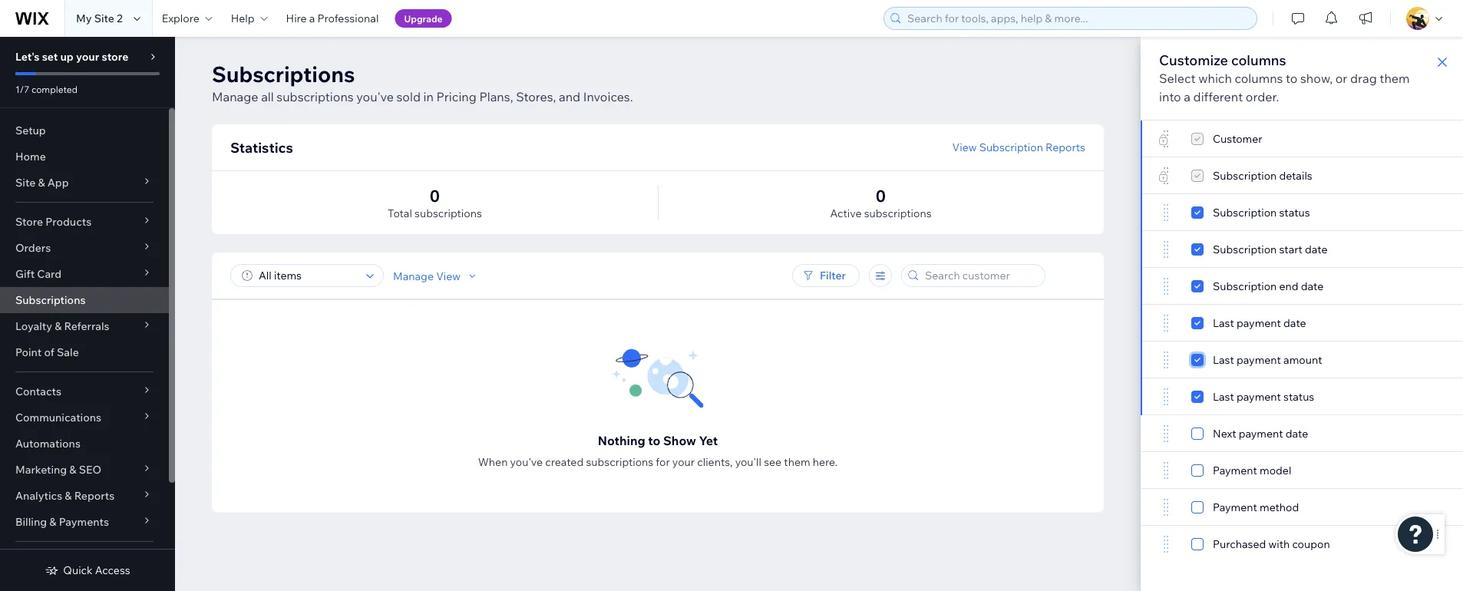 Task type: describe. For each thing, give the bounding box(es) containing it.
& for site
[[38, 176, 45, 189]]

or
[[1336, 71, 1348, 86]]

loyalty & referrals
[[15, 319, 110, 333]]

hire a professional
[[286, 12, 379, 25]]

analytics
[[15, 489, 62, 503]]

subscription for subscription status
[[1213, 206, 1277, 219]]

gift
[[15, 267, 35, 281]]

last for last payment status
[[1213, 390, 1235, 404]]

all
[[261, 89, 274, 104]]

loyalty & referrals button
[[0, 313, 169, 339]]

1 vertical spatial columns
[[1235, 71, 1284, 86]]

1/7
[[15, 83, 29, 95]]

0 total subscriptions
[[388, 185, 482, 220]]

Next payment date checkbox
[[1192, 425, 1309, 443]]

referrals
[[64, 319, 110, 333]]

you've inside subscriptions manage all subscriptions you've sold in pricing plans, stores, and invoices.
[[357, 89, 394, 104]]

analytics & reports
[[15, 489, 115, 503]]

store products button
[[0, 209, 169, 235]]

method
[[1260, 501, 1300, 514]]

Subscription status checkbox
[[1192, 204, 1311, 222]]

subscriptions manage all subscriptions you've sold in pricing plans, stores, and invoices.
[[212, 60, 633, 104]]

to inside customize columns select which columns to show, or drag them into a different order.
[[1286, 71, 1298, 86]]

Payment method checkbox
[[1192, 498, 1300, 517]]

last payment status
[[1213, 390, 1315, 404]]

last payment status button
[[1141, 379, 1464, 415]]

clients,
[[697, 455, 733, 468]]

payment model button
[[1141, 452, 1464, 489]]

orders button
[[0, 235, 169, 261]]

you've inside 'nothing to show yet when you've created subscriptions for your clients, you'll see them here.'
[[510, 455, 543, 468]]

date for subscription end date
[[1301, 280, 1324, 293]]

1/7 completed
[[15, 83, 78, 95]]

completed
[[31, 83, 78, 95]]

view inside 'button'
[[953, 141, 977, 154]]

contacts
[[15, 385, 61, 398]]

different
[[1194, 89, 1243, 104]]

drag . image for last payment date
[[1160, 314, 1173, 333]]

amount
[[1284, 353, 1323, 367]]

up
[[60, 50, 74, 63]]

0 for 0 active subscriptions
[[876, 185, 886, 206]]

customize columns select which columns to show, or drag them into a different order.
[[1160, 51, 1410, 104]]

payments
[[59, 515, 109, 529]]

in
[[424, 89, 434, 104]]

of
[[44, 346, 54, 359]]

Last payment amount checkbox
[[1192, 351, 1323, 369]]

for
[[656, 455, 670, 468]]

Purchased with coupon checkbox
[[1192, 535, 1331, 554]]

subscription status
[[1213, 206, 1311, 219]]

drag
[[1351, 71, 1377, 86]]

drag . image for subscription start date
[[1160, 240, 1173, 259]]

pricing
[[437, 89, 477, 104]]

drag . image for last payment amount
[[1160, 351, 1173, 369]]

last for last payment amount
[[1213, 353, 1235, 367]]

& for analytics
[[65, 489, 72, 503]]

customize
[[1160, 51, 1229, 68]]

home link
[[0, 144, 169, 170]]

products
[[45, 215, 92, 228]]

drag . image for payment model
[[1160, 462, 1173, 480]]

purchased
[[1213, 538, 1267, 551]]

your inside sidebar element
[[76, 50, 99, 63]]

subscriptions link
[[0, 287, 169, 313]]

filter button
[[793, 264, 860, 287]]

0 vertical spatial site
[[94, 12, 114, 25]]

subscriptions for subscriptions manage all subscriptions you've sold in pricing plans, stores, and invoices.
[[212, 60, 355, 87]]

2
[[117, 12, 123, 25]]

last payment amount
[[1213, 353, 1323, 367]]

them inside customize columns select which columns to show, or drag them into a different order.
[[1380, 71, 1410, 86]]

seo
[[79, 463, 101, 477]]

plans,
[[480, 89, 513, 104]]

payment for payment model
[[1213, 464, 1258, 477]]

manage inside dropdown button
[[393, 269, 434, 282]]

store
[[15, 215, 43, 228]]

when
[[478, 455, 508, 468]]

with
[[1269, 538, 1290, 551]]

next
[[1213, 427, 1237, 440]]

reports for view subscription reports
[[1046, 141, 1086, 154]]

sale
[[57, 346, 79, 359]]

you'll
[[735, 455, 762, 468]]

start
[[1280, 243, 1303, 256]]

billing & payments button
[[0, 509, 169, 535]]

Unsaved view field
[[254, 265, 362, 286]]

order.
[[1246, 89, 1280, 104]]

total
[[388, 207, 412, 220]]

gift card
[[15, 267, 62, 281]]

let's
[[15, 50, 40, 63]]

nothing to show yet when you've created subscriptions for your clients, you'll see them here.
[[478, 433, 838, 468]]

show
[[664, 433, 697, 448]]

drag . image for subscription
[[1160, 204, 1173, 222]]

payment method button
[[1141, 489, 1464, 526]]

setup
[[15, 124, 46, 137]]

subscriptions for subscriptions
[[15, 293, 86, 307]]

next payment date
[[1213, 427, 1309, 440]]

subscriptions inside 0 total subscriptions
[[415, 207, 482, 220]]

Subscription start date checkbox
[[1192, 240, 1328, 259]]

let's set up your store
[[15, 50, 129, 63]]

last for last payment date
[[1213, 316, 1235, 330]]

next payment date button
[[1141, 415, 1464, 452]]

card
[[37, 267, 62, 281]]

loyalty
[[15, 319, 52, 333]]

quick
[[63, 564, 93, 577]]

access
[[95, 564, 130, 577]]

setup link
[[0, 117, 169, 144]]

your inside 'nothing to show yet when you've created subscriptions for your clients, you'll see them here.'
[[673, 455, 695, 468]]

view inside dropdown button
[[436, 269, 461, 282]]

Last payment status checkbox
[[1192, 388, 1315, 406]]

app
[[47, 176, 69, 189]]

date for last payment date
[[1284, 316, 1307, 330]]

active
[[830, 207, 862, 220]]

nothing
[[598, 433, 646, 448]]

drag . image for payment method
[[1160, 498, 1173, 517]]

which
[[1199, 71, 1232, 86]]



Task type: vqa. For each thing, say whether or not it's contained in the screenshot.
the topmost like
no



Task type: locate. For each thing, give the bounding box(es) containing it.
subscriptions right "total"
[[415, 207, 482, 220]]

2 0 from the left
[[876, 185, 886, 206]]

manage view button
[[393, 269, 479, 283]]

payment down next
[[1213, 464, 1258, 477]]

drag . image inside "subscription start date" button
[[1160, 240, 1173, 259]]

contacts button
[[0, 379, 169, 405]]

1 vertical spatial view
[[436, 269, 461, 282]]

0 horizontal spatial to
[[648, 433, 661, 448]]

1 vertical spatial your
[[673, 455, 695, 468]]

2 drag . image from the top
[[1160, 277, 1173, 296]]

them inside 'nothing to show yet when you've created subscriptions for your clients, you'll see them here.'
[[784, 455, 811, 468]]

0 vertical spatial payment
[[1213, 464, 1258, 477]]

you've right when
[[510, 455, 543, 468]]

billing & payments
[[15, 515, 109, 529]]

invoices.
[[583, 89, 633, 104]]

0 horizontal spatial your
[[76, 50, 99, 63]]

0 horizontal spatial subscriptions
[[15, 293, 86, 307]]

1 0 from the left
[[430, 185, 440, 206]]

yet
[[699, 433, 718, 448]]

1 horizontal spatial manage
[[393, 269, 434, 282]]

1 vertical spatial reports
[[74, 489, 115, 503]]

payment down the last payment date on the bottom
[[1237, 353, 1282, 367]]

Search for tools, apps, help & more... field
[[903, 8, 1253, 29]]

1 horizontal spatial view
[[953, 141, 977, 154]]

1 drag . image from the top
[[1160, 204, 1173, 222]]

6 drag . image from the top
[[1160, 462, 1173, 480]]

a right hire
[[309, 12, 315, 25]]

subscriptions inside sidebar element
[[15, 293, 86, 307]]

0 vertical spatial columns
[[1232, 51, 1287, 68]]

Subscription end date checkbox
[[1192, 277, 1324, 296]]

end
[[1280, 280, 1299, 293]]

2 vertical spatial last
[[1213, 390, 1235, 404]]

0 horizontal spatial them
[[784, 455, 811, 468]]

payment for last payment amount
[[1237, 353, 1282, 367]]

communications
[[15, 411, 101, 424]]

date inside "checkbox"
[[1301, 280, 1324, 293]]

payment down last payment amount option
[[1237, 390, 1282, 404]]

date inside checkbox
[[1305, 243, 1328, 256]]

subscription for subscription start date
[[1213, 243, 1277, 256]]

1 vertical spatial to
[[648, 433, 661, 448]]

1 horizontal spatial 0
[[876, 185, 886, 206]]

coupon
[[1293, 538, 1331, 551]]

reports for analytics & reports
[[74, 489, 115, 503]]

drag . image
[[1160, 204, 1173, 222], [1160, 425, 1173, 443]]

quick access button
[[45, 564, 130, 577]]

site & app
[[15, 176, 69, 189]]

last payment amount button
[[1141, 342, 1464, 379]]

0 vertical spatial a
[[309, 12, 315, 25]]

1 drag . image from the top
[[1160, 240, 1173, 259]]

8 drag . image from the top
[[1160, 535, 1173, 554]]

3 last from the top
[[1213, 390, 1235, 404]]

subscriptions inside 0 active subscriptions
[[864, 207, 932, 220]]

0 horizontal spatial view
[[436, 269, 461, 282]]

1 vertical spatial you've
[[510, 455, 543, 468]]

manage view
[[393, 269, 461, 282]]

payment model
[[1213, 464, 1292, 477]]

4 drag . image from the top
[[1160, 351, 1173, 369]]

last down last payment date option
[[1213, 353, 1235, 367]]

&
[[38, 176, 45, 189], [55, 319, 62, 333], [69, 463, 76, 477], [65, 489, 72, 503], [49, 515, 56, 529]]

them right drag
[[1380, 71, 1410, 86]]

0 horizontal spatial site
[[15, 176, 36, 189]]

set
[[42, 50, 58, 63]]

reports inside popup button
[[74, 489, 115, 503]]

1 horizontal spatial to
[[1286, 71, 1298, 86]]

subscriptions down nothing
[[586, 455, 654, 468]]

sold
[[397, 89, 421, 104]]

professional
[[318, 12, 379, 25]]

upgrade button
[[395, 9, 452, 28]]

0 vertical spatial you've
[[357, 89, 394, 104]]

last payment date
[[1213, 316, 1307, 330]]

1 horizontal spatial you've
[[510, 455, 543, 468]]

payment right next
[[1239, 427, 1284, 440]]

statistics
[[230, 139, 293, 156]]

0 for 0 total subscriptions
[[430, 185, 440, 206]]

payment down 'subscription end date' "checkbox"
[[1237, 316, 1282, 330]]

0 vertical spatial status
[[1280, 206, 1311, 219]]

None checkbox
[[1192, 130, 1263, 148]]

manage inside subscriptions manage all subscriptions you've sold in pricing plans, stores, and invoices.
[[212, 89, 258, 104]]

my site 2
[[76, 12, 123, 25]]

1 vertical spatial status
[[1284, 390, 1315, 404]]

subscriptions up "all"
[[212, 60, 355, 87]]

5 drag . image from the top
[[1160, 388, 1173, 406]]

last up next
[[1213, 390, 1235, 404]]

& inside "popup button"
[[55, 319, 62, 333]]

Payment model checkbox
[[1192, 462, 1292, 480]]

you've left sold
[[357, 89, 394, 104]]

0 vertical spatial view
[[953, 141, 977, 154]]

3 drag . image from the top
[[1160, 314, 1173, 333]]

0 active subscriptions
[[830, 185, 932, 220]]

payment inside last payment date option
[[1237, 316, 1282, 330]]

0 vertical spatial to
[[1286, 71, 1298, 86]]

drag . image for last payment status
[[1160, 388, 1173, 406]]

subscription for subscription end date
[[1213, 280, 1277, 293]]

& right "loyalty"
[[55, 319, 62, 333]]

drag . image inside next payment date button
[[1160, 425, 1173, 443]]

marketing
[[15, 463, 67, 477]]

them
[[1380, 71, 1410, 86], [784, 455, 811, 468]]

payment for last payment date
[[1237, 316, 1282, 330]]

0 horizontal spatial a
[[309, 12, 315, 25]]

drag . image for subscription end date
[[1160, 277, 1173, 296]]

gift card button
[[0, 261, 169, 287]]

payment for payment method
[[1213, 501, 1258, 514]]

1 horizontal spatial subscriptions
[[212, 60, 355, 87]]

point
[[15, 346, 42, 359]]

subscription inside 'button'
[[980, 141, 1044, 154]]

date for subscription start date
[[1305, 243, 1328, 256]]

date for next payment date
[[1286, 427, 1309, 440]]

0 horizontal spatial you've
[[357, 89, 394, 104]]

drag . image inside "last payment date" button
[[1160, 314, 1173, 333]]

drag . image inside subscription end date button
[[1160, 277, 1173, 296]]

created
[[545, 455, 584, 468]]

site
[[94, 12, 114, 25], [15, 176, 36, 189]]

drag . image inside the purchased with coupon button
[[1160, 535, 1173, 554]]

1 vertical spatial site
[[15, 176, 36, 189]]

drag . image inside last payment status button
[[1160, 388, 1173, 406]]

your right for
[[673, 455, 695, 468]]

0 vertical spatial your
[[76, 50, 99, 63]]

a right into
[[1184, 89, 1191, 104]]

1 vertical spatial drag . image
[[1160, 425, 1173, 443]]

status up start
[[1280, 206, 1311, 219]]

2 last from the top
[[1213, 353, 1235, 367]]

0 horizontal spatial reports
[[74, 489, 115, 503]]

Search customer field
[[921, 265, 1041, 286]]

0 horizontal spatial manage
[[212, 89, 258, 104]]

site inside popup button
[[15, 176, 36, 189]]

date right start
[[1305, 243, 1328, 256]]

store
[[102, 50, 129, 63]]

stores,
[[516, 89, 556, 104]]

1 vertical spatial them
[[784, 455, 811, 468]]

subscription end date
[[1213, 280, 1324, 293]]

home
[[15, 150, 46, 163]]

subscriptions inside subscriptions manage all subscriptions you've sold in pricing plans, stores, and invoices.
[[277, 89, 354, 104]]

to inside 'nothing to show yet when you've created subscriptions for your clients, you'll see them here.'
[[648, 433, 661, 448]]

status down "last payment amount" button
[[1284, 390, 1315, 404]]

drag . image inside subscription status button
[[1160, 204, 1173, 222]]

billing
[[15, 515, 47, 529]]

help button
[[222, 0, 277, 37]]

0 vertical spatial drag . image
[[1160, 204, 1173, 222]]

0 vertical spatial reports
[[1046, 141, 1086, 154]]

subscription end date button
[[1141, 268, 1464, 305]]

date down last payment status button
[[1286, 427, 1309, 440]]

drag . image inside payment model button
[[1160, 462, 1173, 480]]

here.
[[813, 455, 838, 468]]

model
[[1260, 464, 1292, 477]]

your right up
[[76, 50, 99, 63]]

hire
[[286, 12, 307, 25]]

subscription start date button
[[1141, 231, 1464, 268]]

0 inside 0 active subscriptions
[[876, 185, 886, 206]]

& left "app"
[[38, 176, 45, 189]]

1 vertical spatial a
[[1184, 89, 1191, 104]]

None checkbox
[[1192, 167, 1313, 185]]

2 drag . image from the top
[[1160, 425, 1173, 443]]

1 horizontal spatial reports
[[1046, 141, 1086, 154]]

show,
[[1301, 71, 1333, 86]]

1 horizontal spatial site
[[94, 12, 114, 25]]

payment inside last payment status option
[[1237, 390, 1282, 404]]

& left seo
[[69, 463, 76, 477]]

0 vertical spatial last
[[1213, 316, 1235, 330]]

hire a professional link
[[277, 0, 388, 37]]

into
[[1160, 89, 1182, 104]]

payment for last payment status
[[1237, 390, 1282, 404]]

orders
[[15, 241, 51, 255]]

drag . image for purchased with coupon
[[1160, 535, 1173, 554]]

store products
[[15, 215, 92, 228]]

drag . image for next
[[1160, 425, 1173, 443]]

date right end at the top
[[1301, 280, 1324, 293]]

payment up purchased
[[1213, 501, 1258, 514]]

reports inside 'button'
[[1046, 141, 1086, 154]]

view subscription reports
[[953, 141, 1086, 154]]

last
[[1213, 316, 1235, 330], [1213, 353, 1235, 367], [1213, 390, 1235, 404]]

0 horizontal spatial 0
[[430, 185, 440, 206]]

payment
[[1213, 464, 1258, 477], [1213, 501, 1258, 514]]

1 horizontal spatial them
[[1380, 71, 1410, 86]]

status inside 'option'
[[1280, 206, 1311, 219]]

0 vertical spatial subscriptions
[[212, 60, 355, 87]]

subscription inside checkbox
[[1213, 243, 1277, 256]]

1 vertical spatial subscriptions
[[15, 293, 86, 307]]

manage
[[212, 89, 258, 104], [393, 269, 434, 282]]

subscriptions right active
[[864, 207, 932, 220]]

1 horizontal spatial your
[[673, 455, 695, 468]]

payment for next payment date
[[1239, 427, 1284, 440]]

2 payment from the top
[[1213, 501, 1258, 514]]

subscription start date
[[1213, 243, 1328, 256]]

drag . image
[[1160, 240, 1173, 259], [1160, 277, 1173, 296], [1160, 314, 1173, 333], [1160, 351, 1173, 369], [1160, 388, 1173, 406], [1160, 462, 1173, 480], [1160, 498, 1173, 517], [1160, 535, 1173, 554]]

drag . image inside payment method button
[[1160, 498, 1173, 517]]

last up last payment amount option
[[1213, 316, 1235, 330]]

communications button
[[0, 405, 169, 431]]

& up billing & payments
[[65, 489, 72, 503]]

subscription inside 'option'
[[1213, 206, 1277, 219]]

date inside button
[[1286, 427, 1309, 440]]

subscriptions inside subscriptions manage all subscriptions you've sold in pricing plans, stores, and invoices.
[[212, 60, 355, 87]]

upgrade
[[404, 13, 443, 24]]

manage down "total"
[[393, 269, 434, 282]]

date down end at the top
[[1284, 316, 1307, 330]]

subscriptions inside 'nothing to show yet when you've created subscriptions for your clients, you'll see them here.'
[[586, 455, 654, 468]]

subscriptions right "all"
[[277, 89, 354, 104]]

to left show,
[[1286, 71, 1298, 86]]

subscription inside "checkbox"
[[1213, 280, 1277, 293]]

payment inside next payment date option
[[1239, 427, 1284, 440]]

1 vertical spatial payment
[[1213, 501, 1258, 514]]

payment inside last payment amount option
[[1237, 353, 1282, 367]]

& for loyalty
[[55, 319, 62, 333]]

1 vertical spatial last
[[1213, 353, 1235, 367]]

payment method
[[1213, 501, 1300, 514]]

marketing & seo button
[[0, 457, 169, 483]]

subscription
[[980, 141, 1044, 154], [1213, 206, 1277, 219], [1213, 243, 1277, 256], [1213, 280, 1277, 293]]

1 payment from the top
[[1213, 464, 1258, 477]]

them right see
[[784, 455, 811, 468]]

a inside customize columns select which columns to show, or drag them into a different order.
[[1184, 89, 1191, 104]]

& for marketing
[[69, 463, 76, 477]]

to up for
[[648, 433, 661, 448]]

status inside option
[[1284, 390, 1315, 404]]

site left 2 at the left of page
[[94, 12, 114, 25]]

help
[[231, 12, 255, 25]]

& right billing
[[49, 515, 56, 529]]

sidebar element
[[0, 37, 175, 591]]

& for billing
[[49, 515, 56, 529]]

subscription status button
[[1141, 194, 1464, 231]]

1 horizontal spatial a
[[1184, 89, 1191, 104]]

purchased with coupon button
[[1141, 526, 1464, 563]]

0 vertical spatial manage
[[212, 89, 258, 104]]

7 drag . image from the top
[[1160, 498, 1173, 517]]

drag . image inside "last payment amount" button
[[1160, 351, 1173, 369]]

site down home
[[15, 176, 36, 189]]

0 inside 0 total subscriptions
[[430, 185, 440, 206]]

0 vertical spatial them
[[1380, 71, 1410, 86]]

subscriptions down 'card'
[[15, 293, 86, 307]]

1 last from the top
[[1213, 316, 1235, 330]]

manage left "all"
[[212, 89, 258, 104]]

1 vertical spatial manage
[[393, 269, 434, 282]]

Last payment date checkbox
[[1192, 314, 1307, 333]]



